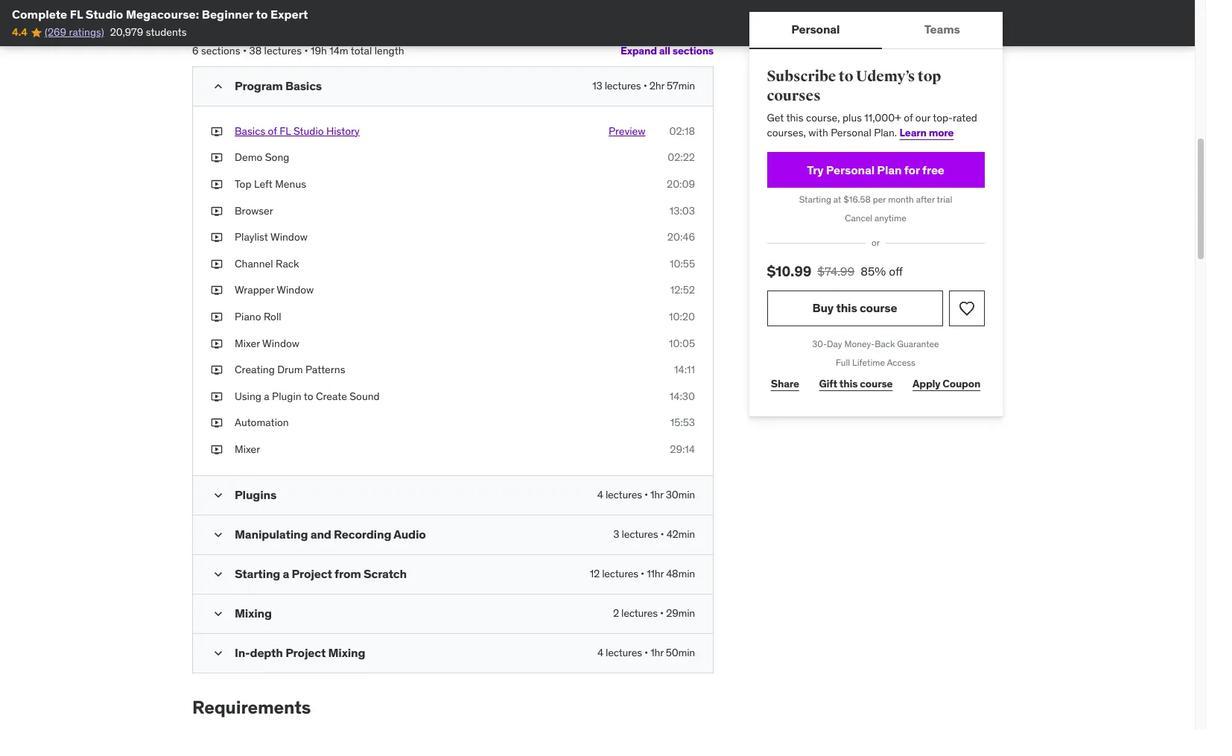 Task type: locate. For each thing, give the bounding box(es) containing it.
scratch
[[364, 566, 407, 581]]

1 vertical spatial personal
[[831, 126, 872, 139]]

course for buy this course
[[860, 300, 898, 315]]

mixer for mixer
[[235, 443, 260, 456]]

small image
[[211, 79, 226, 94], [211, 606, 226, 621]]

xsmall image left wrapper
[[211, 283, 223, 298]]

window down rack
[[277, 283, 314, 297]]

xsmall image left the automation
[[211, 416, 223, 431]]

per
[[873, 194, 886, 205]]

courses,
[[767, 126, 806, 139]]

1 vertical spatial course
[[860, 377, 893, 390]]

teams button
[[883, 12, 1003, 48]]

4 small image from the top
[[211, 646, 226, 661]]

sections inside 'dropdown button'
[[673, 44, 714, 58]]

14:30
[[670, 390, 695, 403]]

lectures down 2
[[606, 646, 642, 659]]

10:05
[[669, 336, 695, 350]]

at
[[834, 194, 842, 205]]

personal up subscribe
[[792, 22, 840, 37]]

• for starting a project from scratch
[[641, 567, 645, 580]]

this up the courses,
[[787, 111, 804, 125]]

studio left history
[[293, 124, 324, 138]]

basics down 6 sections • 38 lectures • 19h 14m total length
[[285, 78, 322, 93]]

personal
[[792, 22, 840, 37], [831, 126, 872, 139], [827, 162, 875, 177]]

• left 50min
[[645, 646, 648, 659]]

2 xsmall image from the top
[[211, 177, 223, 192]]

rated
[[953, 111, 978, 125]]

6 sections • 38 lectures • 19h 14m total length
[[192, 44, 404, 57]]

xsmall image for browser
[[211, 204, 223, 218]]

personal up $16.58
[[827, 162, 875, 177]]

this right gift at the right bottom of the page
[[840, 377, 858, 390]]

• left the 11hr
[[641, 567, 645, 580]]

course up back
[[860, 300, 898, 315]]

sections right 6
[[201, 44, 240, 57]]

lectures for starting a project from scratch
[[602, 567, 638, 580]]

0 vertical spatial small image
[[211, 79, 226, 94]]

19h 14m
[[311, 44, 348, 57]]

our
[[916, 111, 931, 125]]

1 vertical spatial starting
[[235, 566, 280, 581]]

0 horizontal spatial mixing
[[235, 605, 272, 620]]

project
[[292, 566, 332, 581], [285, 645, 326, 660]]

mixer window
[[235, 336, 300, 350]]

1 horizontal spatial of
[[904, 111, 913, 125]]

1 course from the top
[[860, 300, 898, 315]]

0 vertical spatial personal
[[792, 22, 840, 37]]

• left 2hr
[[643, 79, 647, 92]]

0 vertical spatial a
[[264, 390, 270, 403]]

xsmall image for using
[[211, 390, 223, 404]]

starting down manipulating
[[235, 566, 280, 581]]

57min
[[667, 79, 695, 92]]

starting at $16.58 per month after trial cancel anytime
[[800, 194, 953, 224]]

this inside "gift this course" link
[[840, 377, 858, 390]]

6 xsmall image from the top
[[211, 390, 223, 404]]

courses
[[767, 86, 821, 105]]

udemy's
[[856, 67, 915, 86]]

gift this course
[[820, 377, 893, 390]]

length
[[374, 44, 404, 57]]

5 xsmall image from the top
[[211, 363, 223, 378]]

access
[[887, 357, 916, 368]]

02:18
[[669, 124, 695, 138]]

1 vertical spatial project
[[285, 645, 326, 660]]

3 xsmall image from the top
[[211, 230, 223, 245]]

top
[[235, 177, 251, 191]]

share button
[[767, 369, 804, 399]]

2 sections from the left
[[673, 44, 714, 58]]

7 xsmall image from the top
[[211, 416, 223, 431]]

lectures right 3
[[622, 527, 658, 541]]

fl up (269 ratings)
[[70, 7, 83, 22]]

of up song
[[268, 124, 277, 138]]

38
[[249, 44, 262, 57]]

2 course from the top
[[860, 377, 893, 390]]

20,979 students
[[110, 26, 187, 39]]

2 vertical spatial personal
[[827, 162, 875, 177]]

• left 38
[[243, 44, 247, 57]]

get this course, plus 11,000+ of our top-rated courses, with personal plan.
[[767, 111, 978, 139]]

window for mixer window
[[262, 336, 300, 350]]

0 vertical spatial studio
[[85, 7, 123, 22]]

coupon
[[943, 377, 981, 390]]

this
[[787, 111, 804, 125], [837, 300, 858, 315], [840, 377, 858, 390]]

• left 42min
[[661, 527, 664, 541]]

1 horizontal spatial a
[[283, 566, 289, 581]]

1 vertical spatial small image
[[211, 606, 226, 621]]

2 small image from the top
[[211, 606, 226, 621]]

0 vertical spatial starting
[[800, 194, 832, 205]]

xsmall image left mixer window
[[211, 336, 223, 351]]

basics of fl studio history button
[[235, 124, 360, 139]]

starting left the at
[[800, 194, 832, 205]]

xsmall image for mixer
[[211, 443, 223, 457]]

beginner
[[202, 7, 253, 22]]

starting
[[800, 194, 832, 205], [235, 566, 280, 581]]

learn
[[900, 126, 927, 139]]

•
[[243, 44, 247, 57], [304, 44, 308, 57], [643, 79, 647, 92], [644, 488, 648, 501], [661, 527, 664, 541], [641, 567, 645, 580], [660, 606, 664, 620], [645, 646, 648, 659]]

project left from
[[292, 566, 332, 581]]

this inside buy this course button
[[837, 300, 858, 315]]

1 vertical spatial mixer
[[235, 443, 260, 456]]

personal down plus
[[831, 126, 872, 139]]

2 vertical spatial to
[[304, 390, 313, 403]]

1 horizontal spatial starting
[[800, 194, 832, 205]]

creating drum patterns
[[235, 363, 345, 376]]

to right plugin
[[304, 390, 313, 403]]

in-depth project mixing
[[235, 645, 365, 660]]

lectures for in-depth project mixing
[[606, 646, 642, 659]]

window down roll
[[262, 336, 300, 350]]

1 vertical spatial a
[[283, 566, 289, 581]]

small image
[[211, 488, 226, 503], [211, 527, 226, 542], [211, 567, 226, 582], [211, 646, 226, 661]]

1 1hr from the top
[[651, 488, 663, 501]]

6 xsmall image from the top
[[211, 443, 223, 457]]

xsmall image left the 'top'
[[211, 177, 223, 192]]

after
[[917, 194, 935, 205]]

content
[[255, 2, 321, 25]]

• for in-depth project mixing
[[645, 646, 648, 659]]

1hr for in-depth project mixing
[[651, 646, 664, 659]]

piano roll
[[235, 310, 281, 323]]

small image for in-depth project mixing
[[211, 646, 226, 661]]

window for wrapper window
[[277, 283, 314, 297]]

0 vertical spatial this
[[787, 111, 804, 125]]

0 horizontal spatial to
[[256, 7, 268, 22]]

full
[[836, 357, 851, 368]]

1 mixer from the top
[[235, 336, 260, 350]]

lectures right 38
[[264, 44, 302, 57]]

• left '29min'
[[660, 606, 664, 620]]

more
[[929, 126, 954, 139]]

1 small image from the top
[[211, 488, 226, 503]]

85%
[[861, 264, 886, 279]]

course content
[[192, 2, 321, 25]]

1 xsmall image from the top
[[211, 151, 223, 165]]

2 1hr from the top
[[651, 646, 664, 659]]

1 horizontal spatial studio
[[293, 124, 324, 138]]

0 vertical spatial course
[[860, 300, 898, 315]]

5 xsmall image from the top
[[211, 310, 223, 325]]

channel rack
[[235, 257, 299, 270]]

wrapper
[[235, 283, 274, 297]]

studio up ratings)
[[85, 7, 123, 22]]

to left expert
[[256, 7, 268, 22]]

1 horizontal spatial to
[[304, 390, 313, 403]]

of inside button
[[268, 124, 277, 138]]

using a plugin to create sound
[[235, 390, 380, 403]]

30min
[[666, 488, 695, 501]]

0 vertical spatial window
[[270, 230, 308, 244]]

$16.58
[[844, 194, 871, 205]]

expand all sections button
[[621, 36, 714, 66]]

xsmall image left using
[[211, 390, 223, 404]]

lectures for plugins
[[606, 488, 642, 501]]

1 vertical spatial 4
[[597, 646, 603, 659]]

learn more link
[[900, 126, 954, 139]]

to inside 'subscribe to udemy's top courses'
[[839, 67, 854, 86]]

of
[[904, 111, 913, 125], [268, 124, 277, 138]]

1 horizontal spatial basics
[[285, 78, 322, 93]]

apply coupon
[[913, 377, 981, 390]]

1 vertical spatial window
[[277, 283, 314, 297]]

4 xsmall image from the top
[[211, 336, 223, 351]]

1hr for plugins
[[651, 488, 663, 501]]

tab list
[[750, 12, 1003, 49]]

a for starting
[[283, 566, 289, 581]]

window up rack
[[270, 230, 308, 244]]

1 vertical spatial basics
[[235, 124, 265, 138]]

• for plugins
[[644, 488, 648, 501]]

project for depth
[[285, 645, 326, 660]]

48min
[[666, 567, 695, 580]]

2 vertical spatial this
[[840, 377, 858, 390]]

lectures for program basics
[[605, 79, 641, 92]]

mixing
[[235, 605, 272, 620], [328, 645, 365, 660]]

1 vertical spatial 1hr
[[651, 646, 664, 659]]

2 4 from the top
[[597, 646, 603, 659]]

0 horizontal spatial sections
[[201, 44, 240, 57]]

expand
[[621, 44, 657, 58]]

lectures right 12
[[602, 567, 638, 580]]

2 small image from the top
[[211, 527, 226, 542]]

1 horizontal spatial mixing
[[328, 645, 365, 660]]

top left menus
[[235, 177, 306, 191]]

1 vertical spatial studio
[[293, 124, 324, 138]]

15:53
[[670, 416, 695, 429]]

lectures for mixing
[[621, 606, 658, 620]]

project right depth
[[285, 645, 326, 660]]

fl up song
[[280, 124, 291, 138]]

lectures up 3
[[606, 488, 642, 501]]

$10.99
[[767, 262, 812, 280]]

fl inside button
[[280, 124, 291, 138]]

mixer down the automation
[[235, 443, 260, 456]]

0 horizontal spatial a
[[264, 390, 270, 403]]

13
[[592, 79, 602, 92]]

2 xsmall image from the top
[[211, 204, 223, 218]]

sections
[[201, 44, 240, 57], [673, 44, 714, 58]]

plugin
[[272, 390, 301, 403]]

0 vertical spatial project
[[292, 566, 332, 581]]

from
[[335, 566, 361, 581]]

of left the our
[[904, 111, 913, 125]]

manipulating
[[235, 526, 308, 541]]

this right buy
[[837, 300, 858, 315]]

1 small image from the top
[[211, 79, 226, 94]]

2 mixer from the top
[[235, 443, 260, 456]]

1 horizontal spatial fl
[[280, 124, 291, 138]]

0 horizontal spatial basics
[[235, 124, 265, 138]]

4 xsmall image from the top
[[211, 257, 223, 272]]

1hr left 30min
[[651, 488, 663, 501]]

xsmall image for mixer
[[211, 336, 223, 351]]

studio inside button
[[293, 124, 324, 138]]

20:46
[[667, 230, 695, 244]]

3 lectures • 42min
[[613, 527, 695, 541]]

playlist window
[[235, 230, 308, 244]]

tab list containing personal
[[750, 12, 1003, 49]]

4
[[597, 488, 603, 501], [597, 646, 603, 659]]

this for get
[[787, 111, 804, 125]]

mixer
[[235, 336, 260, 350], [235, 443, 260, 456]]

xsmall image
[[211, 124, 223, 139], [211, 204, 223, 218], [211, 230, 223, 245], [211, 257, 223, 272], [211, 310, 223, 325], [211, 443, 223, 457]]

small image for mixing
[[211, 606, 226, 621]]

3 small image from the top
[[211, 567, 226, 582]]

1 vertical spatial this
[[837, 300, 858, 315]]

apply coupon button
[[909, 369, 985, 399]]

1 vertical spatial to
[[839, 67, 854, 86]]

fl
[[70, 7, 83, 22], [280, 124, 291, 138]]

0 vertical spatial 4
[[597, 488, 603, 501]]

lectures for manipulating and recording audio
[[622, 527, 658, 541]]

program basics
[[235, 78, 322, 93]]

2 horizontal spatial to
[[839, 67, 854, 86]]

gift this course link
[[816, 369, 897, 399]]

sections right the all
[[673, 44, 714, 58]]

drum
[[277, 363, 303, 376]]

buy this course
[[813, 300, 898, 315]]

0 vertical spatial basics
[[285, 78, 322, 93]]

1 4 from the top
[[597, 488, 603, 501]]

3 xsmall image from the top
[[211, 283, 223, 298]]

basics up demo
[[235, 124, 265, 138]]

lectures right 13
[[605, 79, 641, 92]]

xsmall image
[[211, 151, 223, 165], [211, 177, 223, 192], [211, 283, 223, 298], [211, 336, 223, 351], [211, 363, 223, 378], [211, 390, 223, 404], [211, 416, 223, 431]]

course inside button
[[860, 300, 898, 315]]

0 horizontal spatial starting
[[235, 566, 280, 581]]

to left udemy's
[[839, 67, 854, 86]]

course
[[860, 300, 898, 315], [860, 377, 893, 390]]

with
[[809, 126, 829, 139]]

1 vertical spatial fl
[[280, 124, 291, 138]]

a down manipulating
[[283, 566, 289, 581]]

lectures right 2
[[621, 606, 658, 620]]

manipulating and recording audio
[[235, 526, 426, 541]]

program
[[235, 78, 283, 93]]

1 horizontal spatial sections
[[673, 44, 714, 58]]

xsmall image left demo
[[211, 151, 223, 165]]

starting inside starting at $16.58 per month after trial cancel anytime
[[800, 194, 832, 205]]

0 horizontal spatial studio
[[85, 7, 123, 22]]

0 vertical spatial 1hr
[[651, 488, 663, 501]]

0 horizontal spatial fl
[[70, 7, 83, 22]]

a right using
[[264, 390, 270, 403]]

1hr left 50min
[[651, 646, 664, 659]]

0 horizontal spatial of
[[268, 124, 277, 138]]

2 vertical spatial window
[[262, 336, 300, 350]]

xsmall image left creating
[[211, 363, 223, 378]]

window for playlist window
[[270, 230, 308, 244]]

mixer down the piano
[[235, 336, 260, 350]]

0 vertical spatial mixer
[[235, 336, 260, 350]]

• left 30min
[[644, 488, 648, 501]]

this inside get this course, plus 11,000+ of our top-rated courses, with personal plan.
[[787, 111, 804, 125]]

course down lifetime
[[860, 377, 893, 390]]



Task type: describe. For each thing, give the bounding box(es) containing it.
try personal plan for free link
[[767, 152, 985, 188]]

xsmall image for top
[[211, 177, 223, 192]]

30-day money-back guarantee full lifetime access
[[813, 338, 940, 368]]

history
[[326, 124, 360, 138]]

• for manipulating and recording audio
[[661, 527, 664, 541]]

1 vertical spatial mixing
[[328, 645, 365, 660]]

xsmall image for creating
[[211, 363, 223, 378]]

personal inside button
[[792, 22, 840, 37]]

trial
[[937, 194, 953, 205]]

20:09
[[667, 177, 695, 191]]

• for mixing
[[660, 606, 664, 620]]

project for a
[[292, 566, 332, 581]]

this for gift
[[840, 377, 858, 390]]

xsmall image for demo
[[211, 151, 223, 165]]

wishlist image
[[958, 299, 976, 317]]

2 lectures • 29min
[[613, 606, 695, 620]]

demo song
[[235, 151, 289, 164]]

subscribe to udemy's top courses
[[767, 67, 942, 105]]

29min
[[666, 606, 695, 620]]

students
[[146, 26, 187, 39]]

$10.99 $74.99 85% off
[[767, 262, 903, 280]]

piano
[[235, 310, 261, 323]]

expert
[[271, 7, 308, 22]]

4.4
[[12, 26, 27, 39]]

total
[[351, 44, 372, 57]]

small image for program basics
[[211, 79, 226, 94]]

and
[[310, 526, 331, 541]]

rack
[[276, 257, 299, 270]]

preview
[[609, 124, 646, 138]]

1 sections from the left
[[201, 44, 240, 57]]

automation
[[235, 416, 289, 429]]

xsmall image for playlist window
[[211, 230, 223, 245]]

of inside get this course, plus 11,000+ of our top-rated courses, with personal plan.
[[904, 111, 913, 125]]

this for buy
[[837, 300, 858, 315]]

course for gift this course
[[860, 377, 893, 390]]

plus
[[843, 111, 862, 125]]

10:20
[[669, 310, 695, 323]]

3
[[613, 527, 619, 541]]

42min
[[667, 527, 695, 541]]

course,
[[806, 111, 840, 125]]

using
[[235, 390, 261, 403]]

create
[[316, 390, 347, 403]]

11hr
[[647, 567, 664, 580]]

money-
[[845, 338, 875, 349]]

xsmall image for channel rack
[[211, 257, 223, 272]]

audio
[[394, 526, 426, 541]]

• for program basics
[[643, 79, 647, 92]]

lifetime
[[853, 357, 886, 368]]

browser
[[235, 204, 273, 217]]

wrapper window
[[235, 283, 314, 297]]

small image for starting a project from scratch
[[211, 567, 226, 582]]

4 for plugins
[[597, 488, 603, 501]]

12
[[590, 567, 600, 580]]

50min
[[666, 646, 695, 659]]

top
[[918, 67, 942, 86]]

mixer for mixer window
[[235, 336, 260, 350]]

plugins
[[235, 487, 277, 502]]

depth
[[250, 645, 283, 660]]

11,000+
[[865, 111, 902, 125]]

in-
[[235, 645, 250, 660]]

gift
[[820, 377, 838, 390]]

4 lectures • 1hr 50min
[[597, 646, 695, 659]]

cancel
[[845, 213, 873, 224]]

0 vertical spatial to
[[256, 7, 268, 22]]

basics inside basics of fl studio history button
[[235, 124, 265, 138]]

sound
[[350, 390, 380, 403]]

1 xsmall image from the top
[[211, 124, 223, 139]]

all
[[659, 44, 670, 58]]

expand all sections
[[621, 44, 714, 58]]

small image for manipulating and recording audio
[[211, 527, 226, 542]]

or
[[872, 237, 880, 248]]

roll
[[264, 310, 281, 323]]

0 vertical spatial mixing
[[235, 605, 272, 620]]

30-
[[813, 338, 827, 349]]

xsmall image for wrapper
[[211, 283, 223, 298]]

patterns
[[306, 363, 345, 376]]

13:03
[[670, 204, 695, 217]]

course
[[192, 2, 252, 25]]

4 for in-depth project mixing
[[597, 646, 603, 659]]

left
[[254, 177, 273, 191]]

small image for plugins
[[211, 488, 226, 503]]

learn more
[[900, 126, 954, 139]]

ratings)
[[69, 26, 104, 39]]

6
[[192, 44, 199, 57]]

personal inside get this course, plus 11,000+ of our top-rated courses, with personal plan.
[[831, 126, 872, 139]]

a for using
[[264, 390, 270, 403]]

20,979
[[110, 26, 143, 39]]

megacourse:
[[126, 7, 199, 22]]

complete fl studio megacourse: beginner to expert
[[12, 7, 308, 22]]

creating
[[235, 363, 275, 376]]

top-
[[933, 111, 953, 125]]

xsmall image for piano roll
[[211, 310, 223, 325]]

anytime
[[875, 213, 907, 224]]

demo
[[235, 151, 263, 164]]

off
[[889, 264, 903, 279]]

try
[[807, 162, 824, 177]]

personal button
[[750, 12, 883, 48]]

buy this course button
[[767, 290, 943, 326]]

requirements
[[192, 696, 311, 719]]

month
[[889, 194, 914, 205]]

starting for starting at $16.58 per month after trial cancel anytime
[[800, 194, 832, 205]]

guarantee
[[898, 338, 940, 349]]

• left '19h 14m'
[[304, 44, 308, 57]]

4 lectures • 1hr 30min
[[597, 488, 695, 501]]

for
[[905, 162, 920, 177]]

song
[[265, 151, 289, 164]]

back
[[875, 338, 896, 349]]

starting for starting a project from scratch
[[235, 566, 280, 581]]

12:52
[[670, 283, 695, 297]]

0 vertical spatial fl
[[70, 7, 83, 22]]

share
[[771, 377, 800, 390]]



Task type: vqa. For each thing, say whether or not it's contained in the screenshot.
Top
yes



